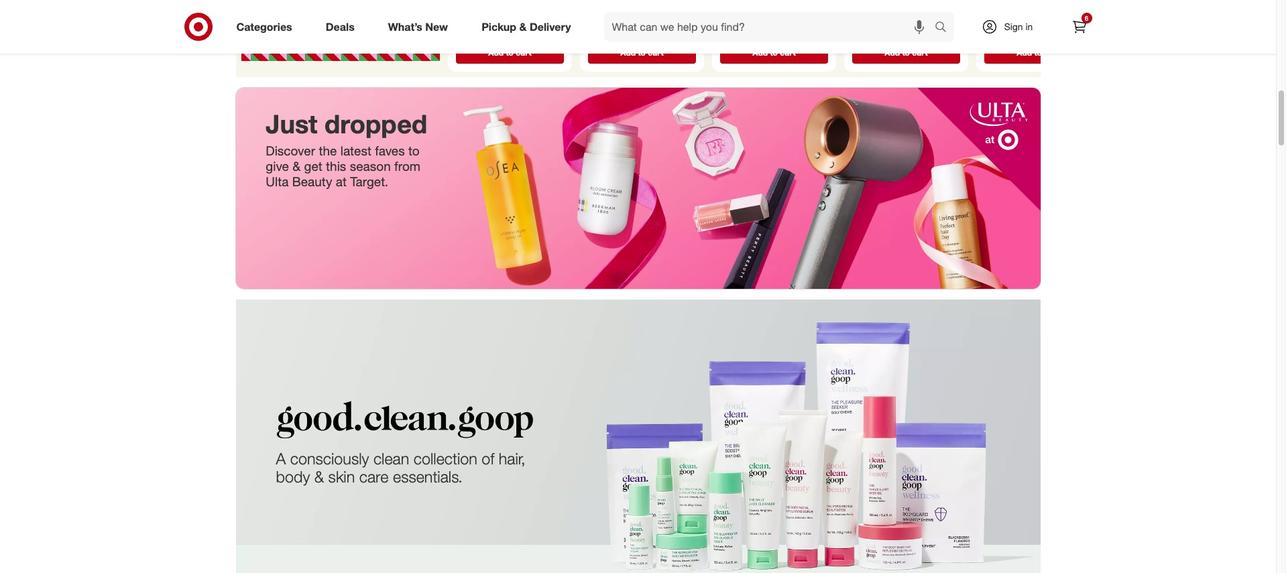 Task type: describe. For each thing, give the bounding box(es) containing it.
oz for native limited edition candy cane moisturizing shampoo - christmas - 16.5 fl oz
[[670, 46, 680, 57]]

get
[[304, 158, 322, 173]]

add for tree hut berry bright shea sugar body scrub - 18oz
[[884, 48, 900, 58]]

just dropped discover the latest faves to give & get this season from ulta beauty at target.
[[266, 109, 427, 189]]

tree hut candy cane shea sugar body scrub - 18oz
[[458, 1, 560, 35]]

2 horizontal spatial &
[[519, 20, 527, 33]]

sign in
[[1004, 21, 1033, 32]]

christmas for fresh
[[987, 26, 1029, 37]]

native limited edition fresh mistletoe volumizing shampoo - christmas - 16.5 fl oz link
[[981, 0, 1095, 39]]

add to cart for tree hut candy cane shea sugar body scrub - 18oz
[[488, 48, 531, 58]]

16.5 for moisturizing
[[642, 46, 660, 57]]

consciously
[[290, 449, 369, 469]]

beauty
[[292, 173, 332, 189]]

to for tree hut candy cane shea sugar body scrub - 18oz
[[506, 48, 513, 58]]

16.5 for volumizing
[[1038, 26, 1057, 37]]

limited for mistletoe
[[1016, 0, 1047, 2]]

care
[[359, 467, 389, 487]]

deals link
[[314, 12, 371, 42]]

18oz for tree hut candy cane shea sugar body scrub - 18oz
[[465, 24, 485, 35]]

ulta beauty at target image
[[236, 88, 1040, 289]]

sign in link
[[970, 12, 1054, 42]]

edition for mistletoe
[[1050, 0, 1079, 2]]

sign
[[1004, 21, 1023, 32]]

3 add from the left
[[752, 48, 767, 58]]

delivery
[[530, 20, 571, 33]]

tree hut berry bright shea sugar body scrub - 18oz link
[[849, 0, 963, 39]]

3 add to cart button from the left
[[720, 42, 828, 64]]

in
[[1026, 21, 1033, 32]]

native for fresh
[[987, 0, 1013, 2]]

cane inside "native limited edition candy cane moisturizing shampoo - christmas - 16.5 fl oz"
[[620, 22, 642, 34]]

scrub for cane
[[535, 12, 560, 24]]

bright
[[918, 1, 943, 12]]

cart for tree hut berry bright shea sugar body scrub - 18oz
[[912, 48, 927, 58]]

sugar for candy
[[482, 12, 507, 24]]

moisturizing
[[590, 34, 641, 45]]

this
[[326, 158, 346, 173]]

collection
[[414, 449, 477, 469]]

pickup & delivery link
[[470, 12, 588, 42]]

what's new
[[388, 20, 448, 33]]

- inside tree hut candy cane shea sugar body scrub - 18oz
[[458, 24, 462, 35]]

categories link
[[225, 12, 309, 42]]

christmas for candy
[[590, 46, 633, 57]]

deals
[[326, 20, 355, 33]]

edition for cane
[[653, 11, 682, 22]]

cart for tree hut candy cane shea sugar body scrub - 18oz
[[515, 48, 531, 58]]

body for berry
[[906, 12, 928, 24]]

add for native limited edition fresh mistletoe volumizing shampoo - christmas - 16.5 fl oz
[[1016, 48, 1032, 58]]

season
[[350, 158, 391, 173]]

a consciously clean collection of hair, body & skin care essentials.
[[276, 449, 525, 487]]

a
[[276, 449, 286, 469]]

tree hut berry bright shea sugar body scrub - 18oz
[[855, 1, 956, 35]]

just
[[266, 109, 317, 139]]

cart for native limited edition candy cane moisturizing shampoo - christmas - 16.5 fl oz
[[648, 48, 663, 58]]

body
[[276, 467, 310, 487]]

native limited edition candy cane moisturizing shampoo - christmas - 16.5 fl oz
[[590, 11, 691, 57]]

candy inside tree hut candy cane shea sugar body scrub - 18oz
[[496, 1, 523, 12]]

mistletoe
[[1013, 2, 1051, 14]]

to for tree hut berry bright shea sugar body scrub - 18oz
[[902, 48, 910, 58]]

add to cart for native limited edition fresh mistletoe volumizing shampoo - christmas - 16.5 fl oz
[[1016, 48, 1060, 58]]

essentials.
[[393, 467, 463, 487]]

volumizing
[[987, 14, 1032, 25]]

of
[[482, 449, 494, 469]]

body for candy
[[510, 12, 532, 24]]

berry
[[892, 1, 915, 12]]

native limited edition fresh mistletoe volumizing shampoo - christmas - 16.5 fl oz
[[987, 0, 1082, 37]]

carousel region
[[236, 0, 1100, 88]]

3 add to cart from the left
[[752, 48, 795, 58]]

shampoo for mistletoe
[[1034, 14, 1075, 25]]

skin
[[328, 467, 355, 487]]

hut for berry
[[875, 1, 890, 12]]

cane inside tree hut candy cane shea sugar body scrub - 18oz
[[526, 1, 548, 12]]



Task type: locate. For each thing, give the bounding box(es) containing it.
1 horizontal spatial scrub
[[931, 12, 956, 24]]

limited up mistletoe
[[1016, 0, 1047, 2]]

1 sugar from the left
[[482, 12, 507, 24]]

add to cart button for native limited edition fresh mistletoe volumizing shampoo - christmas - 16.5 fl oz
[[984, 42, 1092, 64]]

5 add to cart button from the left
[[984, 42, 1092, 64]]

6
[[1085, 14, 1088, 22]]

0 horizontal spatial cane
[[526, 1, 548, 12]]

1 tree from the left
[[458, 1, 476, 12]]

limited
[[1016, 0, 1047, 2], [620, 11, 651, 22]]

shea
[[458, 12, 480, 24], [855, 12, 876, 24]]

1 vertical spatial fl
[[663, 46, 668, 57]]

1 horizontal spatial limited
[[1016, 0, 1047, 2]]

oz
[[1067, 26, 1076, 37], [670, 46, 680, 57]]

search
[[928, 21, 961, 35]]

good.clean.goop image
[[236, 300, 1040, 573]]

add to cart button for tree hut berry bright shea sugar body scrub - 18oz
[[852, 42, 960, 64]]

hair,
[[499, 449, 525, 469]]

2 add to cart button from the left
[[588, 42, 696, 64]]

tree left berry
[[855, 1, 872, 12]]

categories
[[236, 20, 292, 33]]

0 horizontal spatial tree
[[458, 1, 476, 12]]

1 body from the left
[[510, 12, 532, 24]]

18oz inside the tree hut berry bright shea sugar body scrub - 18oz
[[861, 24, 881, 35]]

body
[[510, 12, 532, 24], [906, 12, 928, 24]]

& left the get
[[293, 158, 301, 173]]

1 vertical spatial christmas
[[590, 46, 633, 57]]

18oz inside tree hut candy cane shea sugar body scrub - 18oz
[[465, 24, 485, 35]]

1 horizontal spatial oz
[[1067, 26, 1076, 37]]

add to cart for tree hut berry bright shea sugar body scrub - 18oz
[[884, 48, 927, 58]]

candy up pickup
[[496, 1, 523, 12]]

add for tree hut candy cane shea sugar body scrub - 18oz
[[488, 48, 503, 58]]

0 horizontal spatial edition
[[653, 11, 682, 22]]

1 add to cart button from the left
[[456, 42, 564, 64]]

0 horizontal spatial candy
[[496, 1, 523, 12]]

body inside the tree hut berry bright shea sugar body scrub - 18oz
[[906, 12, 928, 24]]

candy inside "native limited edition candy cane moisturizing shampoo - christmas - 16.5 fl oz"
[[590, 22, 618, 34]]

add to cart button for tree hut candy cane shea sugar body scrub - 18oz
[[456, 42, 564, 64]]

1 add from the left
[[488, 48, 503, 58]]

shampoo inside native limited edition fresh mistletoe volumizing shampoo - christmas - 16.5 fl oz
[[1034, 14, 1075, 25]]

1 vertical spatial limited
[[620, 11, 651, 22]]

1 vertical spatial 16.5
[[642, 46, 660, 57]]

0 vertical spatial 16.5
[[1038, 26, 1057, 37]]

new
[[425, 20, 448, 33]]

shampoo right moisturizing
[[644, 34, 685, 45]]

edition inside "native limited edition candy cane moisturizing shampoo - christmas - 16.5 fl oz"
[[653, 11, 682, 22]]

shea for tree hut berry bright shea sugar body scrub - 18oz
[[855, 12, 876, 24]]

18oz for tree hut berry bright shea sugar body scrub - 18oz
[[861, 24, 881, 35]]

2 add from the left
[[620, 48, 635, 58]]

fresh
[[987, 2, 1010, 14]]

2 add to cart from the left
[[620, 48, 663, 58]]

&
[[519, 20, 527, 33], [293, 158, 301, 173], [314, 467, 324, 487]]

0 vertical spatial limited
[[1016, 0, 1047, 2]]

to right faves
[[408, 143, 420, 158]]

1 horizontal spatial native
[[987, 0, 1013, 2]]

shea inside tree hut candy cane shea sugar body scrub - 18oz
[[458, 12, 480, 24]]

0 horizontal spatial fl
[[663, 46, 668, 57]]

2 sugar from the left
[[879, 12, 904, 24]]

add down tree hut berry bright shea sugar body scrub - 18oz link
[[884, 48, 900, 58]]

hut
[[478, 1, 493, 12], [875, 1, 890, 12]]

pickup & delivery
[[482, 20, 571, 33]]

0 horizontal spatial sugar
[[482, 12, 507, 24]]

18oz
[[465, 24, 485, 35], [861, 24, 881, 35]]

give
[[266, 158, 289, 173]]

scrub
[[535, 12, 560, 24], [931, 12, 956, 24]]

& inside a consciously clean collection of hair, body & skin care essentials.
[[314, 467, 324, 487]]

oz for native limited edition fresh mistletoe volumizing shampoo - christmas - 16.5 fl oz
[[1067, 26, 1076, 37]]

target.
[[350, 173, 388, 189]]

1 horizontal spatial body
[[906, 12, 928, 24]]

to down 'native limited edition fresh mistletoe volumizing shampoo - christmas - 16.5 fl oz' link on the right of page
[[1034, 48, 1042, 58]]

& right pickup
[[519, 20, 527, 33]]

native up moisturizing
[[590, 11, 617, 22]]

sugar
[[482, 12, 507, 24], [879, 12, 904, 24]]

shampoo
[[1034, 14, 1075, 25], [644, 34, 685, 45]]

limited inside "native limited edition candy cane moisturizing shampoo - christmas - 16.5 fl oz"
[[620, 11, 651, 22]]

0 horizontal spatial oz
[[670, 46, 680, 57]]

add for native limited edition candy cane moisturizing shampoo - christmas - 16.5 fl oz
[[620, 48, 635, 58]]

0 vertical spatial cane
[[526, 1, 548, 12]]

the
[[319, 143, 337, 158]]

4 add to cart button from the left
[[852, 42, 960, 64]]

shampoo inside "native limited edition candy cane moisturizing shampoo - christmas - 16.5 fl oz"
[[644, 34, 685, 45]]

to down moisturizing
[[638, 48, 645, 58]]

0 vertical spatial candy
[[496, 1, 523, 12]]

fl for native limited edition fresh mistletoe volumizing shampoo - christmas - 16.5 fl oz
[[1059, 26, 1064, 37]]

0 vertical spatial fl
[[1059, 26, 1064, 37]]

add to cart for native limited edition candy cane moisturizing shampoo - christmas - 16.5 fl oz
[[620, 48, 663, 58]]

limited inside native limited edition fresh mistletoe volumizing shampoo - christmas - 16.5 fl oz
[[1016, 0, 1047, 2]]

2 vertical spatial &
[[314, 467, 324, 487]]

sugar for berry
[[879, 12, 904, 24]]

fl
[[1059, 26, 1064, 37], [663, 46, 668, 57]]

tree hut candy cane shea sugar body scrub - 18oz link
[[453, 0, 566, 39]]

scrub for bright
[[931, 12, 956, 24]]

tree for tree hut candy cane shea sugar body scrub - 18oz
[[458, 1, 476, 12]]

2 hut from the left
[[875, 1, 890, 12]]

2 body from the left
[[906, 12, 928, 24]]

1 horizontal spatial edition
[[1050, 0, 1079, 2]]

2 tree from the left
[[855, 1, 872, 12]]

tree inside the tree hut berry bright shea sugar body scrub - 18oz
[[855, 1, 872, 12]]

4 cart from the left
[[912, 48, 927, 58]]

cane up moisturizing
[[620, 22, 642, 34]]

from
[[394, 158, 420, 173]]

2 18oz from the left
[[861, 24, 881, 35]]

16.5 inside "native limited edition candy cane moisturizing shampoo - christmas - 16.5 fl oz"
[[642, 46, 660, 57]]

candy up moisturizing
[[590, 22, 618, 34]]

0 vertical spatial oz
[[1067, 26, 1076, 37]]

christmas
[[987, 26, 1029, 37], [590, 46, 633, 57]]

0 vertical spatial shampoo
[[1034, 14, 1075, 25]]

add to cart down in
[[1016, 48, 1060, 58]]

clean
[[373, 449, 409, 469]]

4 add to cart from the left
[[884, 48, 927, 58]]

1 horizontal spatial cane
[[620, 22, 642, 34]]

add to cart down pickup
[[488, 48, 531, 58]]

tree for tree hut berry bright shea sugar body scrub - 18oz
[[855, 1, 872, 12]]

hut left berry
[[875, 1, 890, 12]]

edition
[[1050, 0, 1079, 2], [653, 11, 682, 22]]

1 vertical spatial candy
[[590, 22, 618, 34]]

to down pickup
[[506, 48, 513, 58]]

oz inside native limited edition fresh mistletoe volumizing shampoo - christmas - 16.5 fl oz
[[1067, 26, 1076, 37]]

1 horizontal spatial fl
[[1059, 26, 1064, 37]]

0 horizontal spatial body
[[510, 12, 532, 24]]

1 vertical spatial edition
[[653, 11, 682, 22]]

hut for candy
[[478, 1, 493, 12]]

christmas down volumizing
[[987, 26, 1029, 37]]

0 horizontal spatial christmas
[[590, 46, 633, 57]]

3 cart from the left
[[780, 48, 795, 58]]

0 horizontal spatial shampoo
[[644, 34, 685, 45]]

1 horizontal spatial tree
[[855, 1, 872, 12]]

1 hut from the left
[[478, 1, 493, 12]]

scrub inside tree hut candy cane shea sugar body scrub - 18oz
[[535, 12, 560, 24]]

1 shea from the left
[[458, 12, 480, 24]]

discover
[[266, 143, 315, 158]]

1 18oz from the left
[[465, 24, 485, 35]]

1 horizontal spatial hut
[[875, 1, 890, 12]]

native
[[987, 0, 1013, 2], [590, 11, 617, 22]]

0 horizontal spatial limited
[[620, 11, 651, 22]]

fl inside native limited edition fresh mistletoe volumizing shampoo - christmas - 16.5 fl oz
[[1059, 26, 1064, 37]]

1 vertical spatial native
[[590, 11, 617, 22]]

sugar inside tree hut candy cane shea sugar body scrub - 18oz
[[482, 12, 507, 24]]

1 vertical spatial cane
[[620, 22, 642, 34]]

add to cart down moisturizing
[[620, 48, 663, 58]]

to for native limited edition candy cane moisturizing shampoo - christmas - 16.5 fl oz
[[638, 48, 645, 58]]

0 horizontal spatial scrub
[[535, 12, 560, 24]]

-
[[1078, 14, 1082, 25], [458, 24, 462, 35], [855, 24, 858, 35], [1032, 26, 1036, 37], [687, 34, 691, 45], [636, 46, 639, 57]]

what's
[[388, 20, 422, 33]]

add down what can we help you find? suggestions appear below search box
[[752, 48, 767, 58]]

add to cart button
[[456, 42, 564, 64], [588, 42, 696, 64], [720, 42, 828, 64], [852, 42, 960, 64], [984, 42, 1092, 64]]

0 horizontal spatial native
[[590, 11, 617, 22]]

& inside 'just dropped discover the latest faves to give & get this season from ulta beauty at target.'
[[293, 158, 301, 173]]

1 scrub from the left
[[535, 12, 560, 24]]

limited for cane
[[620, 11, 651, 22]]

hut inside the tree hut berry bright shea sugar body scrub - 18oz
[[875, 1, 890, 12]]

christmas inside "native limited edition candy cane moisturizing shampoo - christmas - 16.5 fl oz"
[[590, 46, 633, 57]]

tree inside tree hut candy cane shea sugar body scrub - 18oz
[[458, 1, 476, 12]]

What can we help you find? suggestions appear below search field
[[604, 12, 938, 42]]

latest
[[340, 143, 371, 158]]

1 vertical spatial oz
[[670, 46, 680, 57]]

search button
[[928, 12, 961, 44]]

hut up pickup
[[478, 1, 493, 12]]

shampoo down mistletoe
[[1034, 14, 1075, 25]]

1 add to cart from the left
[[488, 48, 531, 58]]

christmas inside native limited edition fresh mistletoe volumizing shampoo - christmas - 16.5 fl oz
[[987, 26, 1029, 37]]

dropped
[[325, 109, 427, 139]]

0 vertical spatial native
[[987, 0, 1013, 2]]

add to cart down tree hut berry bright shea sugar body scrub - 18oz link
[[884, 48, 927, 58]]

5 add from the left
[[1016, 48, 1032, 58]]

cart
[[515, 48, 531, 58], [648, 48, 663, 58], [780, 48, 795, 58], [912, 48, 927, 58], [1044, 48, 1060, 58]]

limited up moisturizing
[[620, 11, 651, 22]]

native limited edition candy cane moisturizing shampoo - christmas - 16.5 fl oz link
[[585, 0, 698, 57]]

& left skin
[[314, 467, 324, 487]]

1 horizontal spatial sugar
[[879, 12, 904, 24]]

faves
[[375, 143, 405, 158]]

ulta
[[266, 173, 289, 189]]

2 scrub from the left
[[931, 12, 956, 24]]

1 horizontal spatial 16.5
[[1038, 26, 1057, 37]]

native inside native limited edition fresh mistletoe volumizing shampoo - christmas - 16.5 fl oz
[[987, 0, 1013, 2]]

add down moisturizing
[[620, 48, 635, 58]]

1 horizontal spatial christmas
[[987, 26, 1029, 37]]

scrub inside the tree hut berry bright shea sugar body scrub - 18oz
[[931, 12, 956, 24]]

0 horizontal spatial 16.5
[[642, 46, 660, 57]]

shea for tree hut candy cane shea sugar body scrub - 18oz
[[458, 12, 480, 24]]

fl for native limited edition candy cane moisturizing shampoo - christmas - 16.5 fl oz
[[663, 46, 668, 57]]

body inside tree hut candy cane shea sugar body scrub - 18oz
[[510, 12, 532, 24]]

- inside the tree hut berry bright shea sugar body scrub - 18oz
[[855, 24, 858, 35]]

to down what can we help you find? suggestions appear below search box
[[770, 48, 777, 58]]

0 horizontal spatial &
[[293, 158, 301, 173]]

1 horizontal spatial &
[[314, 467, 324, 487]]

oz inside "native limited edition candy cane moisturizing shampoo - christmas - 16.5 fl oz"
[[670, 46, 680, 57]]

0 vertical spatial edition
[[1050, 0, 1079, 2]]

shampoo for cane
[[644, 34, 685, 45]]

2 cart from the left
[[648, 48, 663, 58]]

add to cart
[[488, 48, 531, 58], [620, 48, 663, 58], [752, 48, 795, 58], [884, 48, 927, 58], [1016, 48, 1060, 58]]

sugar inside the tree hut berry bright shea sugar body scrub - 18oz
[[879, 12, 904, 24]]

to for native limited edition fresh mistletoe volumizing shampoo - christmas - 16.5 fl oz
[[1034, 48, 1042, 58]]

1 vertical spatial &
[[293, 158, 301, 173]]

fl inside "native limited edition candy cane moisturizing shampoo - christmas - 16.5 fl oz"
[[663, 46, 668, 57]]

candy
[[496, 1, 523, 12], [590, 22, 618, 34]]

hut inside tree hut candy cane shea sugar body scrub - 18oz
[[478, 1, 493, 12]]

native for candy
[[590, 11, 617, 22]]

cart for native limited edition fresh mistletoe volumizing shampoo - christmas - 16.5 fl oz
[[1044, 48, 1060, 58]]

16.5 inside native limited edition fresh mistletoe volumizing shampoo - christmas - 16.5 fl oz
[[1038, 26, 1057, 37]]

0 horizontal spatial shea
[[458, 12, 480, 24]]

cane
[[526, 1, 548, 12], [620, 22, 642, 34]]

to
[[506, 48, 513, 58], [638, 48, 645, 58], [770, 48, 777, 58], [902, 48, 910, 58], [1034, 48, 1042, 58], [408, 143, 420, 158]]

1 horizontal spatial shea
[[855, 12, 876, 24]]

add down in
[[1016, 48, 1032, 58]]

1 horizontal spatial candy
[[590, 22, 618, 34]]

pickup
[[482, 20, 516, 33]]

2 shea from the left
[[855, 12, 876, 24]]

at
[[336, 173, 347, 189]]

6 link
[[1064, 12, 1094, 42]]

1 vertical spatial shampoo
[[644, 34, 685, 45]]

what's new link
[[377, 12, 465, 42]]

0 horizontal spatial 18oz
[[465, 24, 485, 35]]

to inside 'just dropped discover the latest faves to give & get this season from ulta beauty at target.'
[[408, 143, 420, 158]]

tree
[[458, 1, 476, 12], [855, 1, 872, 12]]

native up fresh
[[987, 0, 1013, 2]]

native inside "native limited edition candy cane moisturizing shampoo - christmas - 16.5 fl oz"
[[590, 11, 617, 22]]

0 vertical spatial christmas
[[987, 26, 1029, 37]]

16.5
[[1038, 26, 1057, 37], [642, 46, 660, 57]]

1 horizontal spatial shampoo
[[1034, 14, 1075, 25]]

cane up the pickup & delivery link
[[526, 1, 548, 12]]

add to cart button for native limited edition candy cane moisturizing shampoo - christmas - 16.5 fl oz
[[588, 42, 696, 64]]

edition inside native limited edition fresh mistletoe volumizing shampoo - christmas - 16.5 fl oz
[[1050, 0, 1079, 2]]

5 add to cart from the left
[[1016, 48, 1060, 58]]

tree up the what's new link
[[458, 1, 476, 12]]

to down tree hut berry bright shea sugar body scrub - 18oz link
[[902, 48, 910, 58]]

add
[[488, 48, 503, 58], [620, 48, 635, 58], [752, 48, 767, 58], [884, 48, 900, 58], [1016, 48, 1032, 58]]

4 add from the left
[[884, 48, 900, 58]]

add to cart down what can we help you find? suggestions appear below search box
[[752, 48, 795, 58]]

0 horizontal spatial hut
[[478, 1, 493, 12]]

0 vertical spatial &
[[519, 20, 527, 33]]

add down pickup
[[488, 48, 503, 58]]

christmas down moisturizing
[[590, 46, 633, 57]]

5 cart from the left
[[1044, 48, 1060, 58]]

shea inside the tree hut berry bright shea sugar body scrub - 18oz
[[855, 12, 876, 24]]

1 cart from the left
[[515, 48, 531, 58]]

1 horizontal spatial 18oz
[[861, 24, 881, 35]]



Task type: vqa. For each thing, say whether or not it's contained in the screenshot.
right Cinnamon
no



